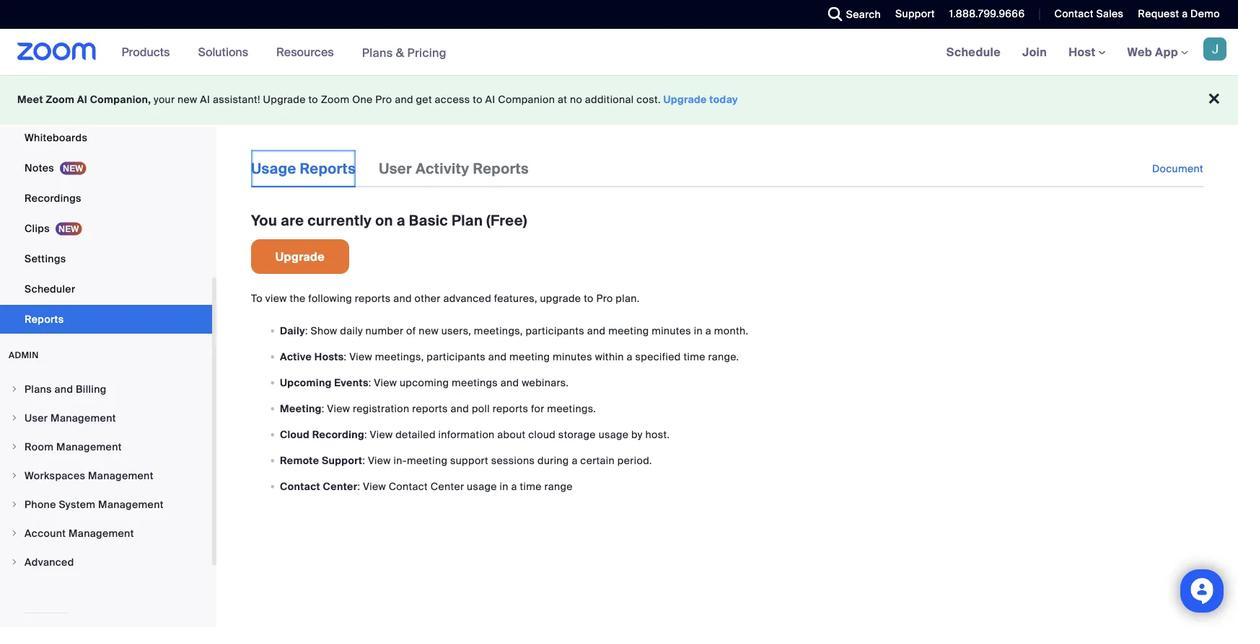 Task type: locate. For each thing, give the bounding box(es) containing it.
features,
[[494, 292, 537, 306]]

0 horizontal spatial time
[[520, 480, 542, 494]]

contact
[[1055, 7, 1094, 21], [280, 480, 320, 494], [389, 480, 428, 494]]

0 horizontal spatial plans
[[25, 383, 52, 396]]

usage
[[599, 428, 629, 442], [467, 480, 497, 494]]

to
[[308, 93, 318, 106], [473, 93, 483, 106], [584, 292, 594, 306]]

: left "in-"
[[363, 454, 365, 468]]

cloud
[[528, 428, 556, 442]]

0 vertical spatial new
[[178, 93, 197, 106]]

reports link
[[0, 305, 212, 334]]

a right on
[[397, 211, 406, 230]]

host.
[[646, 428, 670, 442]]

view down registration
[[370, 428, 393, 442]]

ai left companion
[[485, 93, 495, 106]]

upgrade button
[[251, 240, 349, 274]]

request a demo
[[1138, 7, 1220, 21]]

1 horizontal spatial minutes
[[652, 324, 691, 338]]

0 vertical spatial meetings,
[[474, 324, 523, 338]]

right image inside 'phone system management' menu item
[[10, 501, 19, 510]]

1 vertical spatial minutes
[[553, 350, 592, 364]]

user inside user management menu item
[[25, 412, 48, 425]]

1 horizontal spatial reports
[[412, 402, 448, 416]]

meet
[[17, 93, 43, 106]]

user management
[[25, 412, 116, 425]]

workspaces management
[[25, 469, 154, 483]]

management for account management
[[69, 527, 134, 541]]

1 horizontal spatial time
[[684, 350, 706, 364]]

view up registration
[[374, 376, 397, 390]]

: down registration
[[364, 428, 367, 442]]

and left billing
[[54, 383, 73, 396]]

right image inside account management 'menu item'
[[10, 530, 19, 538]]

right image
[[10, 385, 19, 394], [10, 443, 19, 452], [10, 530, 19, 538], [10, 559, 19, 567]]

upgrade
[[540, 292, 581, 306]]

show
[[311, 324, 337, 338]]

0 vertical spatial minutes
[[652, 324, 691, 338]]

2 right image from the top
[[10, 443, 19, 452]]

0 horizontal spatial user
[[25, 412, 48, 425]]

reports for registration
[[412, 402, 448, 416]]

companion
[[498, 93, 555, 106]]

usage
[[251, 159, 296, 178]]

join link
[[1012, 29, 1058, 75]]

support down recording
[[322, 454, 363, 468]]

and left poll
[[451, 402, 469, 416]]

meet zoom ai companion, your new ai assistant! upgrade to zoom one pro and get access to ai companion at no additional cost. upgrade today
[[17, 93, 738, 106]]

reports up (free) in the left top of the page
[[473, 159, 529, 178]]

1 ai from the left
[[77, 93, 87, 106]]

and inside menu item
[[54, 383, 73, 396]]

1 horizontal spatial ai
[[200, 93, 210, 106]]

0 horizontal spatial pro
[[376, 93, 392, 106]]

meeting : view registration reports and poll reports for meetings.
[[280, 402, 596, 416]]

new right of
[[419, 324, 439, 338]]

search
[[846, 8, 881, 21]]

0 horizontal spatial meeting
[[407, 454, 448, 468]]

advanced menu item
[[0, 549, 212, 577]]

products
[[122, 44, 170, 60]]

minutes left the within
[[553, 350, 592, 364]]

new right your
[[178, 93, 197, 106]]

right image inside user management menu item
[[10, 414, 19, 423]]

today
[[710, 93, 738, 106]]

0 vertical spatial support
[[896, 7, 935, 21]]

0 vertical spatial plans
[[362, 45, 393, 60]]

0 vertical spatial participants
[[526, 324, 585, 338]]

demo
[[1191, 7, 1220, 21]]

right image left 'user management' at the left of the page
[[10, 414, 19, 423]]

meetings, up active hosts : view meetings, participants and meeting minutes within a specified time range.
[[474, 324, 523, 338]]

range.
[[708, 350, 739, 364]]

0 vertical spatial meeting
[[608, 324, 649, 338]]

user for user activity reports
[[379, 159, 412, 178]]

time left range. on the bottom right of the page
[[684, 350, 706, 364]]

by
[[632, 428, 643, 442]]

in down 'sessions'
[[500, 480, 509, 494]]

storage
[[558, 428, 596, 442]]

1 horizontal spatial center
[[431, 480, 464, 494]]

upcoming
[[280, 376, 332, 390]]

reports
[[300, 159, 356, 178], [473, 159, 529, 178], [25, 313, 64, 326]]

number
[[366, 324, 404, 338]]

notes link
[[0, 154, 212, 183]]

1 vertical spatial right image
[[10, 472, 19, 481]]

personal menu menu
[[0, 0, 212, 336]]

: left show
[[305, 324, 308, 338]]

pro left plan.
[[596, 292, 613, 306]]

meetings, down of
[[375, 350, 424, 364]]

1 vertical spatial pro
[[596, 292, 613, 306]]

upgrade down product information navigation in the top of the page
[[263, 93, 306, 106]]

0 horizontal spatial new
[[178, 93, 197, 106]]

0 horizontal spatial ai
[[77, 93, 87, 106]]

plans & pricing link
[[362, 45, 447, 60], [362, 45, 447, 60]]

zoom logo image
[[17, 43, 96, 61]]

a right the within
[[627, 350, 633, 364]]

contact down remote
[[280, 480, 320, 494]]

plans for plans & pricing
[[362, 45, 393, 60]]

: down recording
[[358, 480, 360, 494]]

host
[[1069, 44, 1099, 60]]

room management menu item
[[0, 434, 212, 461]]

admin
[[9, 350, 39, 361]]

management inside 'menu item'
[[69, 527, 134, 541]]

plan
[[452, 211, 483, 230]]

right image for user management
[[10, 414, 19, 423]]

zoom
[[46, 93, 74, 106], [321, 93, 350, 106]]

participants
[[526, 324, 585, 338], [427, 350, 486, 364]]

management for user management
[[51, 412, 116, 425]]

clips
[[25, 222, 50, 235]]

meeting down daily : show daily number of new users, meetings, participants and meeting minutes in a month.
[[510, 350, 550, 364]]

0 horizontal spatial usage
[[467, 480, 497, 494]]

1 vertical spatial usage
[[467, 480, 497, 494]]

2 zoom from the left
[[321, 93, 350, 106]]

month.
[[714, 324, 749, 338]]

right image left account
[[10, 530, 19, 538]]

app
[[1155, 44, 1178, 60]]

management down billing
[[51, 412, 116, 425]]

participants down users,
[[427, 350, 486, 364]]

1 horizontal spatial plans
[[362, 45, 393, 60]]

2 vertical spatial right image
[[10, 501, 19, 510]]

plans
[[362, 45, 393, 60], [25, 383, 52, 396]]

and down active hosts : view meetings, participants and meeting minutes within a specified time range.
[[501, 376, 519, 390]]

pro inside meet zoom ai companion, footer
[[376, 93, 392, 106]]

1 horizontal spatial meetings,
[[474, 324, 523, 338]]

profile picture image
[[1204, 38, 1227, 61]]

1.888.799.9666 button up the schedule
[[939, 0, 1029, 29]]

0 horizontal spatial reports
[[355, 292, 391, 306]]

user for user management
[[25, 412, 48, 425]]

1 center from the left
[[323, 480, 358, 494]]

right image inside plans and billing menu item
[[10, 385, 19, 394]]

1 vertical spatial user
[[25, 412, 48, 425]]

cost.
[[637, 93, 661, 106]]

contact left sales
[[1055, 7, 1094, 21]]

currently
[[308, 211, 372, 230]]

1 horizontal spatial usage
[[599, 428, 629, 442]]

users,
[[441, 324, 471, 338]]

reports down upcoming events : view upcoming meetings and webinars.
[[412, 402, 448, 416]]

meeting down plan.
[[608, 324, 649, 338]]

pro
[[376, 93, 392, 106], [596, 292, 613, 306]]

0 vertical spatial right image
[[10, 414, 19, 423]]

reports
[[355, 292, 391, 306], [412, 402, 448, 416], [493, 402, 529, 416]]

recordings link
[[0, 184, 212, 213]]

admin menu menu
[[0, 376, 212, 578]]

and left get
[[395, 93, 413, 106]]

right image left workspaces
[[10, 472, 19, 481]]

of
[[406, 324, 416, 338]]

whiteboards
[[25, 131, 87, 144]]

you
[[251, 211, 277, 230]]

participants down upgrade
[[526, 324, 585, 338]]

management down 'phone system management' menu item
[[69, 527, 134, 541]]

support link
[[885, 0, 939, 29], [896, 7, 935, 21]]

: up events
[[344, 350, 347, 364]]

0 vertical spatial pro
[[376, 93, 392, 106]]

0 vertical spatial in
[[694, 324, 703, 338]]

view for support
[[368, 454, 391, 468]]

1 vertical spatial plans
[[25, 383, 52, 396]]

view left "in-"
[[368, 454, 391, 468]]

pricing
[[407, 45, 447, 60]]

3 right image from the top
[[10, 501, 19, 510]]

right image left phone at the bottom
[[10, 501, 19, 510]]

4 right image from the top
[[10, 559, 19, 567]]

plans inside product information navigation
[[362, 45, 393, 60]]

your
[[154, 93, 175, 106]]

2 horizontal spatial contact
[[1055, 7, 1094, 21]]

1.888.799.9666 button up schedule link
[[950, 7, 1025, 21]]

management
[[51, 412, 116, 425], [56, 441, 122, 454], [88, 469, 154, 483], [98, 498, 164, 512], [69, 527, 134, 541]]

plans left &
[[362, 45, 393, 60]]

new inside meet zoom ai companion, footer
[[178, 93, 197, 106]]

2 horizontal spatial ai
[[485, 93, 495, 106]]

0 vertical spatial user
[[379, 159, 412, 178]]

in
[[694, 324, 703, 338], [500, 480, 509, 494]]

right image inside room management menu item
[[10, 443, 19, 452]]

minutes up specified
[[652, 324, 691, 338]]

0 horizontal spatial reports
[[25, 313, 64, 326]]

management up workspaces management
[[56, 441, 122, 454]]

user
[[379, 159, 412, 178], [25, 412, 48, 425]]

1 right image from the top
[[10, 385, 19, 394]]

: for hosts
[[344, 350, 347, 364]]

view for hosts
[[349, 350, 372, 364]]

right image down admin
[[10, 385, 19, 394]]

1 horizontal spatial pro
[[596, 292, 613, 306]]

remote support : view in-meeting support sessions during a certain period.
[[280, 454, 652, 468]]

1 horizontal spatial zoom
[[321, 93, 350, 106]]

1 horizontal spatial participants
[[526, 324, 585, 338]]

1 right image from the top
[[10, 414, 19, 423]]

0 horizontal spatial zoom
[[46, 93, 74, 106]]

plans down admin
[[25, 383, 52, 396]]

0 horizontal spatial support
[[322, 454, 363, 468]]

user left "activity"
[[379, 159, 412, 178]]

zoom right meet
[[46, 93, 74, 106]]

user inside user activity reports link
[[379, 159, 412, 178]]

time left range
[[520, 480, 542, 494]]

settings
[[25, 252, 66, 266]]

0 horizontal spatial meetings,
[[375, 350, 424, 364]]

ai left assistant!
[[200, 93, 210, 106]]

usage left by
[[599, 428, 629, 442]]

pro right "one"
[[376, 93, 392, 106]]

reports up the currently at the top of the page
[[300, 159, 356, 178]]

webinars.
[[522, 376, 569, 390]]

3 right image from the top
[[10, 530, 19, 538]]

upcoming
[[400, 376, 449, 390]]

plans and billing menu item
[[0, 376, 212, 403]]

2 ai from the left
[[200, 93, 210, 106]]

1 horizontal spatial user
[[379, 159, 412, 178]]

usage down support
[[467, 480, 497, 494]]

resources button
[[276, 29, 340, 75]]

2 vertical spatial meeting
[[407, 454, 448, 468]]

right image left 'advanced'
[[10, 559, 19, 567]]

active hosts : view meetings, participants and meeting minutes within a specified time range.
[[280, 350, 739, 364]]

0 horizontal spatial center
[[323, 480, 358, 494]]

view up recording
[[327, 402, 350, 416]]

following
[[308, 292, 352, 306]]

phone system management menu item
[[0, 491, 212, 519]]

1.888.799.9666 button
[[939, 0, 1029, 29], [950, 7, 1025, 21]]

tabs of report home tab list
[[251, 150, 552, 188]]

1 vertical spatial new
[[419, 324, 439, 338]]

to right access
[[473, 93, 483, 106]]

minutes
[[652, 324, 691, 338], [553, 350, 592, 364]]

0 horizontal spatial participants
[[427, 350, 486, 364]]

upgrade
[[263, 93, 306, 106], [664, 93, 707, 106], [276, 249, 325, 265]]

contact down "in-"
[[389, 480, 428, 494]]

center down remote support : view in-meeting support sessions during a certain period.
[[431, 480, 464, 494]]

right image
[[10, 414, 19, 423], [10, 472, 19, 481], [10, 501, 19, 510]]

reports up "about"
[[493, 402, 529, 416]]

ai left companion,
[[77, 93, 87, 106]]

hosts
[[315, 350, 344, 364]]

user up room
[[25, 412, 48, 425]]

2 right image from the top
[[10, 472, 19, 481]]

0 horizontal spatial in
[[500, 480, 509, 494]]

: up registration
[[369, 376, 371, 390]]

upgrade down are
[[276, 249, 325, 265]]

view
[[349, 350, 372, 364], [374, 376, 397, 390], [327, 402, 350, 416], [370, 428, 393, 442], [368, 454, 391, 468], [363, 480, 386, 494]]

other
[[415, 292, 441, 306]]

meetings.
[[547, 402, 596, 416]]

management for room management
[[56, 441, 122, 454]]

reports up number
[[355, 292, 391, 306]]

reports down 'scheduler'
[[25, 313, 64, 326]]

view for center
[[363, 480, 386, 494]]

and
[[395, 93, 413, 106], [393, 292, 412, 306], [587, 324, 606, 338], [488, 350, 507, 364], [501, 376, 519, 390], [54, 383, 73, 396], [451, 402, 469, 416]]

to right upgrade
[[584, 292, 594, 306]]

0 vertical spatial usage
[[599, 428, 629, 442]]

1.888.799.9666
[[950, 7, 1025, 21]]

side navigation navigation
[[0, 0, 217, 628]]

a right 'during' at the bottom left of the page
[[572, 454, 578, 468]]

get
[[416, 93, 432, 106]]

within
[[595, 350, 624, 364]]

product information navigation
[[111, 29, 457, 76]]

recordings
[[25, 192, 81, 205]]

1 horizontal spatial in
[[694, 324, 703, 338]]

view for recording
[[370, 428, 393, 442]]

plans inside menu item
[[25, 383, 52, 396]]

1 vertical spatial time
[[520, 480, 542, 494]]

meeting up "contact center : view contact center usage in a time range"
[[407, 454, 448, 468]]

events
[[334, 376, 369, 390]]

daily
[[340, 324, 363, 338]]

right image inside the workspaces management menu item
[[10, 472, 19, 481]]

view down daily
[[349, 350, 372, 364]]

right image left room
[[10, 443, 19, 452]]

center down recording
[[323, 480, 358, 494]]

ai
[[77, 93, 87, 106], [200, 93, 210, 106], [485, 93, 495, 106]]

banner
[[0, 29, 1238, 76]]

additional
[[585, 93, 634, 106]]

account management menu item
[[0, 520, 212, 548]]

to down resources dropdown button
[[308, 93, 318, 106]]

2 horizontal spatial meeting
[[608, 324, 649, 338]]

management down room management menu item
[[88, 469, 154, 483]]

1 zoom from the left
[[46, 93, 74, 106]]

contact for contact sales
[[1055, 7, 1094, 21]]

phone system management
[[25, 498, 164, 512]]

in left month.
[[694, 324, 703, 338]]

and down daily : show daily number of new users, meetings, participants and meeting minutes in a month.
[[488, 350, 507, 364]]

support right search
[[896, 7, 935, 21]]

view down recording
[[363, 480, 386, 494]]

zoom left "one"
[[321, 93, 350, 106]]

1 vertical spatial support
[[322, 454, 363, 468]]

0 horizontal spatial minutes
[[553, 350, 592, 364]]

0 horizontal spatial contact
[[280, 480, 320, 494]]

1 horizontal spatial meeting
[[510, 350, 550, 364]]



Task type: vqa. For each thing, say whether or not it's contained in the screenshot.
'Our'
no



Task type: describe. For each thing, give the bounding box(es) containing it.
2 horizontal spatial reports
[[493, 402, 529, 416]]

advanced
[[443, 292, 492, 306]]

assistant!
[[213, 93, 260, 106]]

right image for room
[[10, 443, 19, 452]]

0 vertical spatial time
[[684, 350, 706, 364]]

0 horizontal spatial to
[[308, 93, 318, 106]]

view
[[265, 292, 287, 306]]

to view the following reports and other advanced features, upgrade to pro plan.
[[251, 292, 640, 306]]

the
[[290, 292, 306, 306]]

a down 'sessions'
[[511, 480, 517, 494]]

1 horizontal spatial reports
[[300, 159, 356, 178]]

user management menu item
[[0, 405, 212, 432]]

1 vertical spatial meetings,
[[375, 350, 424, 364]]

registration
[[353, 402, 410, 416]]

2 center from the left
[[431, 480, 464, 494]]

1 horizontal spatial support
[[896, 7, 935, 21]]

no
[[570, 93, 582, 106]]

upgrade today link
[[664, 93, 738, 106]]

right image for workspaces management
[[10, 472, 19, 481]]

cloud recording : view detailed information about cloud storage usage by host.
[[280, 428, 670, 442]]

in-
[[394, 454, 407, 468]]

certain
[[581, 454, 615, 468]]

one
[[352, 93, 373, 106]]

user activity reports link
[[379, 150, 529, 188]]

2 horizontal spatial reports
[[473, 159, 529, 178]]

system
[[59, 498, 96, 512]]

during
[[538, 454, 569, 468]]

whiteboards link
[[0, 123, 212, 152]]

1 horizontal spatial to
[[473, 93, 483, 106]]

right image for plans
[[10, 385, 19, 394]]

contact sales
[[1055, 7, 1124, 21]]

sessions
[[491, 454, 535, 468]]

contact center : view contact center usage in a time range
[[280, 480, 573, 494]]

poll
[[472, 402, 490, 416]]

upgrade inside button
[[276, 249, 325, 265]]

: for events
[[369, 376, 371, 390]]

scheduler link
[[0, 275, 212, 304]]

you are currently on a basic plan (free)
[[251, 211, 527, 230]]

2 horizontal spatial to
[[584, 292, 594, 306]]

search button
[[817, 0, 885, 29]]

upgrade right cost.
[[664, 93, 707, 106]]

clips link
[[0, 214, 212, 243]]

document
[[1152, 162, 1204, 175]]

and left other on the top left
[[393, 292, 412, 306]]

plan.
[[616, 292, 640, 306]]

notes
[[25, 161, 54, 175]]

cloud
[[280, 428, 310, 442]]

activity
[[416, 159, 469, 178]]

are
[[281, 211, 304, 230]]

web app button
[[1128, 44, 1189, 60]]

companion,
[[90, 93, 151, 106]]

right image inside advanced 'menu item'
[[10, 559, 19, 567]]

settings link
[[0, 245, 212, 274]]

plans & pricing
[[362, 45, 447, 60]]

management down the workspaces management menu item
[[98, 498, 164, 512]]

workspaces management menu item
[[0, 463, 212, 490]]

: for center
[[358, 480, 360, 494]]

host button
[[1069, 44, 1106, 60]]

remote
[[280, 454, 319, 468]]

sales
[[1097, 7, 1124, 21]]

basic
[[409, 211, 448, 230]]

3 ai from the left
[[485, 93, 495, 106]]

detailed
[[396, 428, 436, 442]]

banner containing products
[[0, 29, 1238, 76]]

plans and billing
[[25, 383, 107, 396]]

1 vertical spatial in
[[500, 480, 509, 494]]

meetings
[[452, 376, 498, 390]]

solutions
[[198, 44, 248, 60]]

to
[[251, 292, 263, 306]]

recording
[[312, 428, 364, 442]]

reports for following
[[355, 292, 391, 306]]

reports inside the personal menu menu
[[25, 313, 64, 326]]

advanced
[[25, 556, 74, 569]]

1 horizontal spatial contact
[[389, 480, 428, 494]]

right image for phone system management
[[10, 501, 19, 510]]

1 vertical spatial participants
[[427, 350, 486, 364]]

(free)
[[487, 211, 527, 230]]

view for events
[[374, 376, 397, 390]]

specified
[[635, 350, 681, 364]]

account
[[25, 527, 66, 541]]

solutions button
[[198, 29, 255, 75]]

usage reports
[[251, 159, 356, 178]]

: up recording
[[322, 402, 324, 416]]

request
[[1138, 7, 1180, 21]]

on
[[375, 211, 393, 230]]

room management
[[25, 441, 122, 454]]

document link
[[1152, 150, 1204, 188]]

web
[[1128, 44, 1153, 60]]

daily : show daily number of new users, meetings, participants and meeting minutes in a month.
[[280, 324, 749, 338]]

: for recording
[[364, 428, 367, 442]]

plans for plans and billing
[[25, 383, 52, 396]]

room
[[25, 441, 54, 454]]

active
[[280, 350, 312, 364]]

contact for contact center : view contact center usage in a time range
[[280, 480, 320, 494]]

and up the within
[[587, 324, 606, 338]]

scheduler
[[25, 283, 75, 296]]

web app
[[1128, 44, 1178, 60]]

range
[[545, 480, 573, 494]]

a left month.
[[706, 324, 712, 338]]

products button
[[122, 29, 176, 75]]

right image for account
[[10, 530, 19, 538]]

and inside meet zoom ai companion, footer
[[395, 93, 413, 106]]

1 horizontal spatial new
[[419, 324, 439, 338]]

schedule link
[[936, 29, 1012, 75]]

account management
[[25, 527, 134, 541]]

1 vertical spatial meeting
[[510, 350, 550, 364]]

meet zoom ai companion, footer
[[0, 75, 1238, 125]]

a left demo on the right of the page
[[1182, 7, 1188, 21]]

: for support
[[363, 454, 365, 468]]

management for workspaces management
[[88, 469, 154, 483]]

phone
[[25, 498, 56, 512]]

&
[[396, 45, 404, 60]]

meetings navigation
[[936, 29, 1238, 76]]



